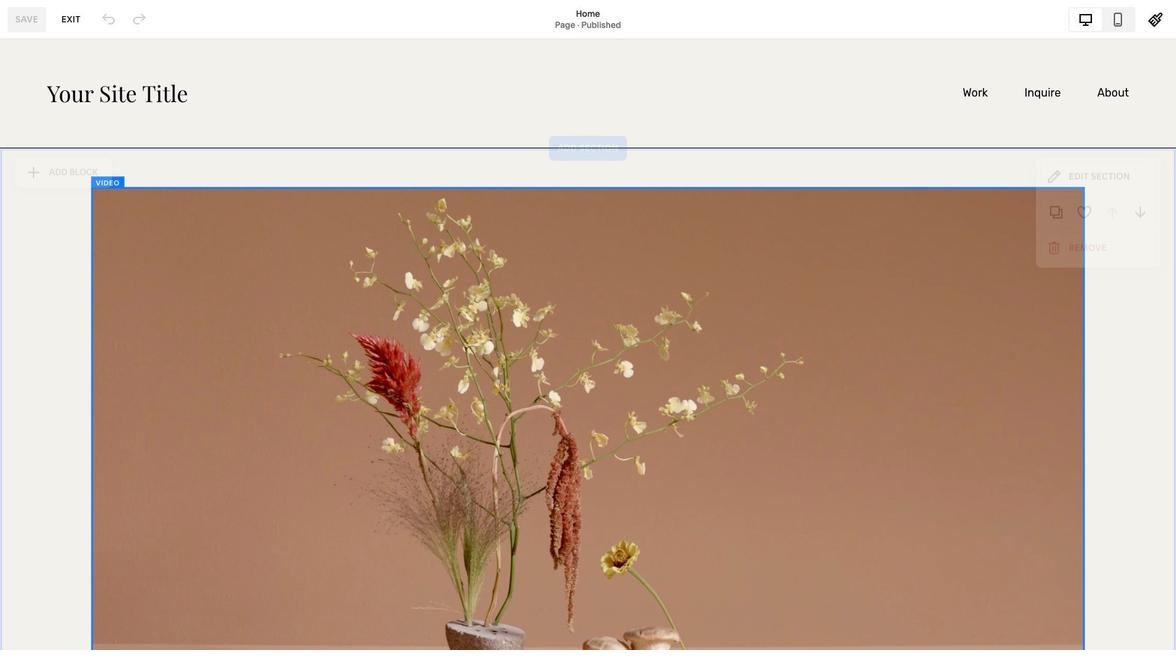 Task type: vqa. For each thing, say whether or not it's contained in the screenshot.
'site preview' icon
no



Task type: locate. For each thing, give the bounding box(es) containing it.
duplicate image
[[1049, 208, 1065, 223]]

undo image
[[101, 12, 116, 27]]

logo squarespace image
[[23, 23, 39, 39]]

plus image
[[26, 168, 49, 183]]

redo image
[[132, 12, 147, 27]]

search image
[[140, 23, 156, 39]]

toolbar
[[1041, 199, 1157, 231]]

heart image
[[1077, 208, 1093, 223]]

tab list
[[1070, 8, 1135, 30]]



Task type: describe. For each thing, give the bounding box(es) containing it.
arrow up image
[[1105, 208, 1121, 223]]

edit image
[[1047, 172, 1063, 187]]

trash image
[[1047, 243, 1063, 259]]

mobile image
[[1111, 12, 1126, 27]]

desktop image
[[1079, 12, 1094, 27]]

style image
[[1149, 12, 1164, 27]]

arrow down image
[[1133, 208, 1149, 223]]



